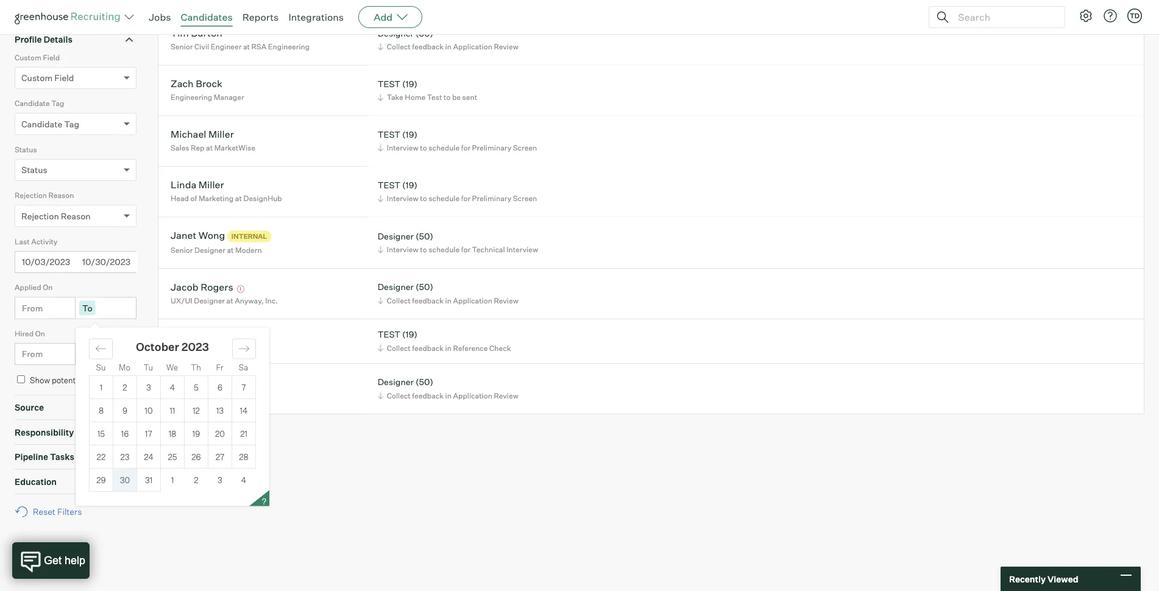 Task type: describe. For each thing, give the bounding box(es) containing it.
linda miller head of marketing at designhub
[[171, 179, 282, 203]]

test for michael miller
[[378, 129, 401, 140]]

22
[[97, 453, 106, 462]]

a
[[48, 2, 53, 13]]

responsibility
[[15, 428, 74, 438]]

10 button
[[137, 400, 160, 422]]

student
[[171, 391, 198, 401]]

0 horizontal spatial 2 button
[[113, 377, 137, 399]]

1 to from the top
[[82, 303, 92, 314]]

show potential duplicates
[[30, 376, 123, 386]]

zach
[[171, 78, 194, 90]]

interview for sales rep at marketwise
[[387, 144, 419, 153]]

select a form
[[21, 2, 76, 13]]

2 senior from the top
[[171, 246, 193, 255]]

14
[[240, 406, 248, 416]]

at left modern
[[227, 246, 234, 255]]

1 horizontal spatial 3 button
[[208, 469, 232, 492]]

th
[[191, 363, 201, 373]]

designer inside designer (50) interview to schedule for technical interview
[[378, 231, 414, 242]]

13
[[216, 406, 224, 416]]

2 to from the top
[[82, 349, 92, 360]]

brock
[[196, 78, 223, 90]]

take home test to be sent link
[[376, 92, 480, 103]]

27
[[216, 453, 225, 462]]

reference
[[453, 344, 488, 353]]

take
[[387, 93, 403, 102]]

applied on
[[15, 283, 53, 292]]

4 in from the top
[[445, 391, 452, 401]]

be
[[452, 93, 461, 102]]

1 for the leftmost 1 button
[[100, 383, 103, 393]]

19 button
[[185, 423, 208, 445]]

janet wong
[[171, 230, 225, 242]]

jacob rogers link
[[171, 281, 233, 295]]

to for sales rep at marketwise
[[420, 144, 427, 153]]

preliminary for linda miller
[[472, 194, 512, 203]]

we
[[166, 363, 178, 373]]

for for linda miller
[[461, 194, 471, 203]]

1 vertical spatial custom field
[[21, 73, 74, 84]]

16 button
[[113, 423, 137, 445]]

james wilson has been in reference check for more than 10 days image
[[236, 337, 247, 344]]

ux/ui
[[171, 296, 192, 306]]

jacob rogers has been in application review for more than 5 days image
[[235, 286, 246, 293]]

0 horizontal spatial 3 button
[[137, 377, 160, 399]]

tasks
[[50, 452, 74, 463]]

recently viewed
[[1010, 574, 1079, 585]]

designer (50) interview to schedule for technical interview
[[378, 231, 538, 254]]

recently
[[1010, 574, 1046, 585]]

1 in from the top
[[445, 42, 452, 52]]

status element
[[15, 144, 137, 190]]

4 for left 4 "button"
[[170, 383, 175, 393]]

ux/ui designer at anyway, inc.
[[171, 296, 278, 306]]

schedule inside designer (50) interview to schedule for technical interview
[[429, 245, 460, 254]]

tim
[[171, 27, 189, 39]]

reset filters button
[[15, 501, 88, 524]]

0 vertical spatial candidate
[[15, 99, 50, 108]]

james wilson link
[[171, 332, 234, 346]]

zach brock engineering manager
[[171, 78, 244, 102]]

on for hired on
[[35, 329, 45, 338]]

21
[[240, 429, 247, 439]]

technical
[[472, 245, 505, 254]]

on for applied on
[[43, 283, 53, 292]]

application for jacob rogers
[[453, 296, 493, 306]]

15 button
[[90, 423, 113, 445]]

of
[[191, 194, 197, 203]]

1 (50) from the top
[[416, 28, 433, 39]]

schedule for linda miller
[[429, 194, 460, 203]]

test (19) collect feedback in reference check
[[378, 330, 511, 353]]

1 vertical spatial rejection reason
[[21, 211, 91, 222]]

12
[[193, 406, 200, 416]]

26
[[192, 453, 201, 462]]

20 button
[[209, 423, 232, 445]]

candidates
[[181, 11, 233, 23]]

11 button
[[161, 400, 184, 422]]

sales
[[171, 144, 189, 153]]

0 vertical spatial rejection
[[15, 191, 47, 200]]

8 button
[[90, 400, 113, 422]]

reports link
[[242, 11, 279, 23]]

education
[[15, 477, 57, 488]]

5 button
[[185, 377, 208, 399]]

to inside test (19) take home test to be sent
[[444, 93, 451, 102]]

5
[[194, 383, 199, 393]]

october 2023
[[136, 341, 209, 354]]

3 for right 3 button
[[218, 476, 222, 486]]

james
[[171, 332, 201, 344]]

october 2023 region
[[76, 328, 630, 507]]

9 button
[[113, 400, 137, 422]]

td button
[[1125, 6, 1145, 26]]

0 horizontal spatial 1 button
[[90, 377, 113, 399]]

michael miller link
[[171, 128, 234, 142]]

reset
[[33, 507, 55, 518]]

? button
[[249, 491, 269, 507]]

Search text field
[[955, 8, 1054, 26]]

su
[[96, 363, 106, 373]]

1 vertical spatial 2 button
[[184, 469, 208, 492]]

4 for the bottommost 4 "button"
[[241, 476, 246, 486]]

profile
[[15, 35, 42, 45]]

0 vertical spatial custom field
[[15, 53, 60, 62]]

wilson
[[203, 332, 234, 344]]

for for michael miller
[[461, 144, 471, 153]]

rsa
[[252, 42, 267, 52]]

1 vertical spatial test
[[171, 376, 191, 388]]

test for james wilson
[[378, 330, 401, 340]]

hired
[[15, 329, 34, 338]]

to for senior designer at modern
[[420, 245, 427, 254]]

designer (50) collect feedback in application review for jacob rogers
[[378, 282, 519, 306]]

collect feedback in application review link for jacob rogers
[[376, 295, 522, 307]]

test dummy has been in application review for more than 5 days image
[[231, 381, 242, 388]]

test for linda miller
[[378, 180, 401, 191]]

2 feedback from the top
[[412, 296, 444, 306]]

(50) for janet wong
[[416, 231, 433, 242]]

1 vertical spatial field
[[54, 73, 74, 84]]

interview to schedule for technical interview link
[[376, 244, 542, 256]]

dummy
[[193, 376, 229, 388]]

details
[[44, 35, 73, 45]]

24
[[144, 453, 154, 462]]

1 feedback from the top
[[412, 42, 444, 52]]

engineering inside tim burton senior civil engineer at rsa engineering
[[268, 42, 310, 52]]

at inside linda miller head of marketing at designhub
[[235, 194, 242, 203]]

1 vertical spatial status
[[21, 165, 47, 176]]

test (19) interview to schedule for preliminary screen for michael miller
[[378, 129, 537, 153]]

rep
[[191, 144, 205, 153]]

18
[[169, 429, 176, 439]]

for inside designer (50) interview to schedule for technical interview
[[461, 245, 471, 254]]

preliminary for michael miller
[[472, 144, 512, 153]]

home
[[405, 93, 426, 102]]

review for jacob rogers
[[494, 296, 519, 306]]

at right 5
[[200, 391, 207, 401]]

designhub
[[244, 194, 282, 203]]

filters
[[57, 507, 82, 518]]

0 vertical spatial field
[[43, 53, 60, 62]]

6 button
[[209, 377, 232, 399]]

rogers
[[201, 281, 233, 293]]

0 horizontal spatial 4 button
[[161, 377, 184, 399]]

1 collect from the top
[[387, 42, 411, 52]]

(19) for james wilson
[[402, 330, 418, 340]]

form
[[55, 2, 76, 13]]

last
[[15, 237, 30, 246]]

1 for the right 1 button
[[171, 476, 174, 486]]

jobs
[[149, 11, 171, 23]]

1 vertical spatial reason
[[61, 211, 91, 222]]

engineering inside the zach brock engineering manager
[[171, 93, 212, 102]]

22 button
[[90, 446, 113, 469]]

screen for linda miller
[[513, 194, 537, 203]]

configure image
[[1079, 9, 1094, 23]]

29 button
[[90, 469, 113, 492]]

miller for linda miller
[[199, 179, 224, 191]]

17
[[145, 429, 152, 439]]

collect inside test (19) collect feedback in reference check
[[387, 344, 411, 353]]

31 button
[[137, 469, 160, 492]]

3 for left 3 button
[[146, 383, 151, 393]]



Task type: vqa. For each thing, say whether or not it's contained in the screenshot.


Task type: locate. For each thing, give the bounding box(es) containing it.
from down applied on
[[22, 303, 43, 314]]

test (19) interview to schedule for preliminary screen for linda miller
[[378, 180, 537, 203]]

rejection reason element
[[15, 190, 137, 236]]

miller for michael miller
[[208, 128, 234, 141]]

1 vertical spatial review
[[494, 296, 519, 306]]

2 collect feedback in application review link from the top
[[376, 295, 522, 307]]

15
[[97, 429, 105, 439]]

test
[[378, 79, 401, 89], [378, 129, 401, 140], [378, 180, 401, 191], [378, 330, 401, 340]]

1 preliminary from the top
[[472, 144, 512, 153]]

(50) down add popup button
[[416, 28, 433, 39]]

designer (50) collect feedback in application review
[[378, 28, 519, 52], [378, 282, 519, 306], [378, 377, 519, 401]]

application up the sent
[[453, 42, 493, 52]]

schedule for michael miller
[[429, 144, 460, 153]]

1 for from the top
[[461, 144, 471, 153]]

2 vertical spatial collect feedback in application review link
[[376, 390, 522, 402]]

engineering
[[268, 42, 310, 52], [171, 93, 212, 102]]

designer (50) collect feedback in application review down collect feedback in reference check link
[[378, 377, 519, 401]]

1 horizontal spatial engineering
[[268, 42, 310, 52]]

1 horizontal spatial 2
[[194, 476, 199, 486]]

status down the candidate tag element
[[15, 145, 37, 154]]

?
[[262, 497, 266, 507]]

3 application from the top
[[453, 391, 493, 401]]

2 vertical spatial for
[[461, 245, 471, 254]]

tim burton link
[[171, 27, 222, 41]]

0 vertical spatial 2
[[123, 383, 127, 393]]

rejection reason down 'status' element
[[15, 191, 74, 200]]

2 button down 26
[[184, 469, 208, 492]]

feedback up test (19) take home test to be sent
[[412, 42, 444, 52]]

3 schedule from the top
[[429, 245, 460, 254]]

3 down 27
[[218, 476, 222, 486]]

fr
[[216, 363, 224, 373]]

(50) for jacob rogers
[[416, 282, 433, 293]]

28
[[239, 453, 249, 462]]

designer (50) collect feedback in application review for test dummy
[[378, 377, 519, 401]]

application up reference on the left bottom of page
[[453, 296, 493, 306]]

1 test from the top
[[378, 79, 401, 89]]

candidate tag element
[[15, 98, 137, 144]]

0 horizontal spatial test
[[171, 376, 191, 388]]

4 button down we
[[161, 377, 184, 399]]

4 down 28 button
[[241, 476, 246, 486]]

review
[[494, 42, 519, 52], [494, 296, 519, 306], [494, 391, 519, 401]]

engineering down zach brock link
[[171, 93, 212, 102]]

2 down mo
[[123, 383, 127, 393]]

0 vertical spatial 3 button
[[137, 377, 160, 399]]

4 collect from the top
[[387, 391, 411, 401]]

2 application from the top
[[453, 296, 493, 306]]

manager
[[214, 93, 244, 102]]

miller inside linda miller head of marketing at designhub
[[199, 179, 224, 191]]

viewed
[[1048, 574, 1079, 585]]

3 (19) from the top
[[402, 180, 418, 191]]

1 vertical spatial interview to schedule for preliminary screen link
[[376, 193, 540, 205]]

candidate tag
[[15, 99, 64, 108], [21, 119, 79, 130]]

2 in from the top
[[445, 296, 452, 306]]

1 vertical spatial custom
[[21, 73, 53, 84]]

test dummy link
[[171, 376, 229, 390]]

field
[[43, 53, 60, 62], [54, 73, 74, 84]]

jacob
[[171, 281, 199, 293]]

sent
[[463, 93, 477, 102]]

1 vertical spatial senior
[[171, 246, 193, 255]]

for up designer (50) interview to schedule for technical interview
[[461, 194, 471, 203]]

collect feedback in application review link up test (19) take home test to be sent
[[376, 41, 522, 53]]

in up test (19) take home test to be sent
[[445, 42, 452, 52]]

candidate tag down custom field element
[[15, 99, 64, 108]]

test dummy
[[171, 376, 229, 388]]

26 button
[[185, 446, 208, 469]]

(19)
[[402, 79, 418, 89], [402, 129, 418, 140], [402, 180, 418, 191], [402, 330, 418, 340]]

2 collect from the top
[[387, 296, 411, 306]]

1 from from the top
[[22, 303, 43, 314]]

1 vertical spatial preliminary
[[472, 194, 512, 203]]

n/a
[[208, 391, 222, 401]]

1 vertical spatial 2
[[194, 476, 199, 486]]

to for head of marketing at designhub
[[420, 194, 427, 203]]

24 button
[[137, 446, 160, 469]]

rejection reason up activity
[[21, 211, 91, 222]]

application for test dummy
[[453, 391, 493, 401]]

application down reference on the left bottom of page
[[453, 391, 493, 401]]

4 feedback from the top
[[412, 391, 444, 401]]

0 vertical spatial 2 button
[[113, 377, 137, 399]]

8
[[99, 406, 104, 416]]

reports
[[242, 11, 279, 23]]

1 vertical spatial application
[[453, 296, 493, 306]]

3 collect from the top
[[387, 344, 411, 353]]

tag down custom field element
[[51, 99, 64, 108]]

1 senior from the top
[[171, 42, 193, 52]]

candidate up 'status' element
[[21, 119, 62, 130]]

3
[[146, 383, 151, 393], [218, 476, 222, 486]]

activity
[[31, 237, 58, 246]]

to down 10/30/2023
[[82, 303, 92, 314]]

1 vertical spatial 4 button
[[232, 469, 256, 492]]

in down collect feedback in reference check link
[[445, 391, 452, 401]]

1 vertical spatial designer (50) collect feedback in application review
[[378, 282, 519, 306]]

0 vertical spatial 1 button
[[90, 377, 113, 399]]

3 review from the top
[[494, 391, 519, 401]]

0 vertical spatial miller
[[208, 128, 234, 141]]

interview for head of marketing at designhub
[[387, 194, 419, 203]]

3 feedback from the top
[[412, 344, 444, 353]]

1 down 25
[[171, 476, 174, 486]]

designer (50) collect feedback in application review up test (19) take home test to be sent
[[378, 28, 519, 52]]

feedback left reference on the left bottom of page
[[412, 344, 444, 353]]

candidate down custom field element
[[15, 99, 50, 108]]

1 horizontal spatial 2 button
[[184, 469, 208, 492]]

9
[[123, 406, 127, 416]]

1 vertical spatial test (19) interview to schedule for preliminary screen
[[378, 180, 537, 203]]

3 designer (50) collect feedback in application review from the top
[[378, 377, 519, 401]]

from for hired
[[22, 349, 43, 360]]

anyway,
[[235, 296, 264, 306]]

2 (50) from the top
[[416, 231, 433, 242]]

miller up marketwise
[[208, 128, 234, 141]]

1 schedule from the top
[[429, 144, 460, 153]]

wong
[[199, 230, 225, 242]]

miller up marketing
[[199, 179, 224, 191]]

james wilson
[[171, 332, 234, 344]]

at right rep
[[206, 144, 213, 153]]

0 vertical spatial screen
[[513, 144, 537, 153]]

0 vertical spatial on
[[43, 283, 53, 292]]

2023
[[182, 341, 209, 354]]

interview to schedule for preliminary screen link for michael miller
[[376, 142, 540, 154]]

0 vertical spatial 3
[[146, 383, 151, 393]]

interview to schedule for preliminary screen link down be
[[376, 142, 540, 154]]

review for test dummy
[[494, 391, 519, 401]]

20
[[215, 429, 225, 439]]

1 vertical spatial for
[[461, 194, 471, 203]]

10/03/2023
[[22, 257, 70, 268]]

2 for the leftmost 2 button
[[123, 383, 127, 393]]

3 test from the top
[[378, 180, 401, 191]]

candidate tag up 'status' element
[[21, 119, 79, 130]]

2 test (19) interview to schedule for preliminary screen from the top
[[378, 180, 537, 203]]

0 horizontal spatial 3
[[146, 383, 151, 393]]

(50) down the interview to schedule for technical interview 'link'
[[416, 282, 433, 293]]

candidate
[[15, 99, 50, 108], [21, 119, 62, 130]]

1 review from the top
[[494, 42, 519, 52]]

3 button down 27
[[208, 469, 232, 492]]

3 collect feedback in application review link from the top
[[376, 390, 522, 402]]

engineering right "rsa"
[[268, 42, 310, 52]]

custom down profile
[[15, 53, 41, 62]]

to inside designer (50) interview to schedule for technical interview
[[420, 245, 427, 254]]

1 horizontal spatial 3
[[218, 476, 222, 486]]

tag up 'status' element
[[64, 119, 79, 130]]

zach brock link
[[171, 78, 223, 92]]

(19) for linda miller
[[402, 180, 418, 191]]

1 horizontal spatial 4
[[241, 476, 246, 486]]

janet wong link
[[171, 230, 225, 244]]

1 vertical spatial 1 button
[[161, 469, 184, 492]]

custom field
[[15, 53, 60, 62], [21, 73, 74, 84]]

1 designer (50) collect feedback in application review from the top
[[378, 28, 519, 52]]

4 (50) from the top
[[416, 377, 433, 388]]

interview to schedule for preliminary screen link for linda miller
[[376, 193, 540, 205]]

feedback inside test (19) collect feedback in reference check
[[412, 344, 444, 353]]

integrations
[[289, 11, 344, 23]]

1 vertical spatial 3 button
[[208, 469, 232, 492]]

31
[[145, 476, 152, 485]]

schedule left technical
[[429, 245, 460, 254]]

2 down 26
[[194, 476, 199, 486]]

1 horizontal spatial 1
[[171, 476, 174, 486]]

2 from from the top
[[22, 349, 43, 360]]

at down rogers
[[227, 296, 233, 306]]

(50) up the interview to schedule for technical interview 'link'
[[416, 231, 433, 242]]

schedule
[[429, 144, 460, 153], [429, 194, 460, 203], [429, 245, 460, 254]]

2 for from the top
[[461, 194, 471, 203]]

(19) for michael miller
[[402, 129, 418, 140]]

1 vertical spatial 4
[[241, 476, 246, 486]]

test right home
[[427, 93, 442, 102]]

0 vertical spatial candidate tag
[[15, 99, 64, 108]]

on right hired on the left bottom of the page
[[35, 329, 45, 338]]

in inside test (19) collect feedback in reference check
[[445, 344, 452, 353]]

at inside michael miller sales rep at marketwise
[[206, 144, 213, 153]]

senior down janet
[[171, 246, 193, 255]]

1 collect feedback in application review link from the top
[[376, 41, 522, 53]]

feedback
[[412, 42, 444, 52], [412, 296, 444, 306], [412, 344, 444, 353], [412, 391, 444, 401]]

10
[[145, 406, 153, 416]]

schedule down be
[[429, 144, 460, 153]]

collect feedback in application review link for test dummy
[[376, 390, 522, 402]]

1 horizontal spatial 4 button
[[232, 469, 256, 492]]

1 down su
[[100, 383, 103, 393]]

0 vertical spatial reason
[[48, 191, 74, 200]]

at right marketing
[[235, 194, 242, 203]]

miller
[[208, 128, 234, 141], [199, 179, 224, 191]]

2 screen from the top
[[513, 194, 537, 203]]

feedback down collect feedback in reference check link
[[412, 391, 444, 401]]

1 test (19) interview to schedule for preliminary screen from the top
[[378, 129, 537, 153]]

0 vertical spatial status
[[15, 145, 37, 154]]

2 vertical spatial schedule
[[429, 245, 460, 254]]

linda miller link
[[171, 179, 224, 193]]

burton
[[191, 27, 222, 39]]

october
[[136, 341, 179, 354]]

4 test from the top
[[378, 330, 401, 340]]

(19) inside test (19) take home test to be sent
[[402, 79, 418, 89]]

1 interview to schedule for preliminary screen link from the top
[[376, 142, 540, 154]]

(50) for test dummy
[[416, 377, 433, 388]]

move forward to switch to the next month. image
[[238, 343, 250, 355]]

senior down tim
[[171, 42, 193, 52]]

0 vertical spatial 4 button
[[161, 377, 184, 399]]

2 interview to schedule for preliminary screen link from the top
[[376, 193, 540, 205]]

1 horizontal spatial 1 button
[[161, 469, 184, 492]]

21 button
[[232, 423, 255, 445]]

screen for michael miller
[[513, 144, 537, 153]]

4 down we
[[170, 383, 175, 393]]

0 horizontal spatial 1
[[100, 383, 103, 393]]

application
[[453, 42, 493, 52], [453, 296, 493, 306], [453, 391, 493, 401]]

1 horizontal spatial test
[[427, 93, 442, 102]]

on right applied
[[43, 283, 53, 292]]

custom down profile details in the left top of the page
[[21, 73, 53, 84]]

0 vertical spatial preliminary
[[472, 144, 512, 153]]

collect feedback in application review link down collect feedback in reference check link
[[376, 390, 522, 402]]

0 horizontal spatial 4
[[170, 383, 175, 393]]

test (19) interview to schedule for preliminary screen down be
[[378, 129, 537, 153]]

3 in from the top
[[445, 344, 452, 353]]

move backward to switch to the previous month. image
[[95, 343, 107, 355]]

Show potential duplicates checkbox
[[17, 376, 25, 384]]

1 vertical spatial from
[[22, 349, 43, 360]]

status up the rejection reason 'element' at top left
[[21, 165, 47, 176]]

3 for from the top
[[461, 245, 471, 254]]

show
[[30, 376, 50, 386]]

janet
[[171, 230, 197, 242]]

0 vertical spatial 4
[[170, 383, 175, 393]]

to left move backward to switch to the previous month. icon
[[82, 349, 92, 360]]

30
[[120, 476, 130, 485]]

4 button down 28 button
[[232, 469, 256, 492]]

in left reference on the left bottom of page
[[445, 344, 452, 353]]

0 horizontal spatial 2
[[123, 383, 127, 393]]

2 test from the top
[[378, 129, 401, 140]]

0 vertical spatial to
[[82, 303, 92, 314]]

preliminary down the sent
[[472, 144, 512, 153]]

1 screen from the top
[[513, 144, 537, 153]]

0 vertical spatial from
[[22, 303, 43, 314]]

2 vertical spatial designer (50) collect feedback in application review
[[378, 377, 519, 401]]

head
[[171, 194, 189, 203]]

2 preliminary from the top
[[472, 194, 512, 203]]

marketing
[[199, 194, 234, 203]]

test inside test (19) collect feedback in reference check
[[378, 330, 401, 340]]

7
[[242, 383, 246, 393]]

1 vertical spatial schedule
[[429, 194, 460, 203]]

0 vertical spatial collect feedback in application review link
[[376, 41, 522, 53]]

0 vertical spatial review
[[494, 42, 519, 52]]

1 vertical spatial candidate
[[21, 119, 62, 130]]

miller inside michael miller sales rep at marketwise
[[208, 128, 234, 141]]

0 vertical spatial rejection reason
[[15, 191, 74, 200]]

14 button
[[232, 400, 255, 422]]

0 vertical spatial for
[[461, 144, 471, 153]]

1 vertical spatial engineering
[[171, 93, 212, 102]]

0 horizontal spatial engineering
[[171, 93, 212, 102]]

1 button down 25
[[161, 469, 184, 492]]

1 vertical spatial collect feedback in application review link
[[376, 295, 522, 307]]

0 vertical spatial 1
[[100, 383, 103, 393]]

0 vertical spatial engineering
[[268, 42, 310, 52]]

0 vertical spatial application
[[453, 42, 493, 52]]

1 vertical spatial 1
[[171, 476, 174, 486]]

1 vertical spatial to
[[82, 349, 92, 360]]

feedback up test (19) collect feedback in reference check
[[412, 296, 444, 306]]

3 (50) from the top
[[416, 282, 433, 293]]

(50) down collect feedback in reference check link
[[416, 377, 433, 388]]

test inside test (19) take home test to be sent
[[427, 93, 442, 102]]

(50) inside designer (50) interview to schedule for technical interview
[[416, 231, 433, 242]]

designer (50) collect feedback in application review down the interview to schedule for technical interview 'link'
[[378, 282, 519, 306]]

1 vertical spatial candidate tag
[[21, 119, 79, 130]]

3 button down tu
[[137, 377, 160, 399]]

2 button down mo
[[113, 377, 137, 399]]

0 vertical spatial interview to schedule for preliminary screen link
[[376, 142, 540, 154]]

0 vertical spatial test (19) interview to schedule for preliminary screen
[[378, 129, 537, 153]]

1 vertical spatial miller
[[199, 179, 224, 191]]

from for applied
[[22, 303, 43, 314]]

2 vertical spatial review
[[494, 391, 519, 401]]

2 schedule from the top
[[429, 194, 460, 203]]

3 button
[[137, 377, 160, 399], [208, 469, 232, 492]]

4 (19) from the top
[[402, 330, 418, 340]]

1 vertical spatial screen
[[513, 194, 537, 203]]

profile details
[[15, 35, 73, 45]]

0 vertical spatial test
[[427, 93, 442, 102]]

interview for senior designer at modern
[[387, 245, 419, 254]]

1 application from the top
[[453, 42, 493, 52]]

senior designer at modern
[[171, 246, 262, 255]]

custom field element
[[15, 52, 137, 98]]

23
[[120, 453, 130, 462]]

from down hired on
[[22, 349, 43, 360]]

for left technical
[[461, 245, 471, 254]]

2 for the bottommost 2 button
[[194, 476, 199, 486]]

preliminary up technical
[[472, 194, 512, 203]]

1 (19) from the top
[[402, 79, 418, 89]]

1 button down su
[[90, 377, 113, 399]]

2 designer (50) collect feedback in application review from the top
[[378, 282, 519, 306]]

19
[[193, 429, 200, 439]]

reset filters
[[33, 507, 82, 518]]

1 vertical spatial on
[[35, 329, 45, 338]]

0 vertical spatial schedule
[[429, 144, 460, 153]]

internal
[[232, 233, 267, 241]]

0 vertical spatial custom
[[15, 53, 41, 62]]

(19) for zach brock
[[402, 79, 418, 89]]

test inside test (19) take home test to be sent
[[378, 79, 401, 89]]

collect feedback in application review link up test (19) collect feedback in reference check
[[376, 295, 522, 307]]

test for zach brock
[[378, 79, 401, 89]]

michael miller sales rep at marketwise
[[171, 128, 255, 153]]

0 vertical spatial tag
[[51, 99, 64, 108]]

senior inside tim burton senior civil engineer at rsa engineering
[[171, 42, 193, 52]]

hired on
[[15, 329, 45, 338]]

28 button
[[232, 446, 255, 469]]

4
[[170, 383, 175, 393], [241, 476, 246, 486]]

2 (19) from the top
[[402, 129, 418, 140]]

last activity
[[15, 237, 58, 246]]

test up student
[[171, 376, 191, 388]]

(19) inside test (19) collect feedback in reference check
[[402, 330, 418, 340]]

0 vertical spatial senior
[[171, 42, 193, 52]]

1 vertical spatial rejection
[[21, 211, 59, 222]]

linda
[[171, 179, 197, 191]]

in up test (19) collect feedback in reference check
[[445, 296, 452, 306]]

at inside tim burton senior civil engineer at rsa engineering
[[243, 42, 250, 52]]

test (19) interview to schedule for preliminary screen up designer (50) interview to schedule for technical interview
[[378, 180, 537, 203]]

source
[[15, 403, 44, 413]]

1 vertical spatial 3
[[218, 476, 222, 486]]

1 vertical spatial tag
[[64, 119, 79, 130]]

michael
[[171, 128, 206, 141]]

at left "rsa"
[[243, 42, 250, 52]]

12 button
[[185, 400, 208, 422]]

7 button
[[232, 377, 255, 399]]

0 vertical spatial designer (50) collect feedback in application review
[[378, 28, 519, 52]]

interview to schedule for preliminary screen link up designer (50) interview to schedule for technical interview
[[376, 193, 540, 205]]

2 vertical spatial application
[[453, 391, 493, 401]]

greenhouse recruiting image
[[15, 10, 124, 24]]

schedule up designer (50) interview to schedule for technical interview
[[429, 194, 460, 203]]

2 review from the top
[[494, 296, 519, 306]]

6
[[218, 383, 223, 393]]

tu
[[144, 363, 153, 373]]

for down the sent
[[461, 144, 471, 153]]

3 down tu
[[146, 383, 151, 393]]



